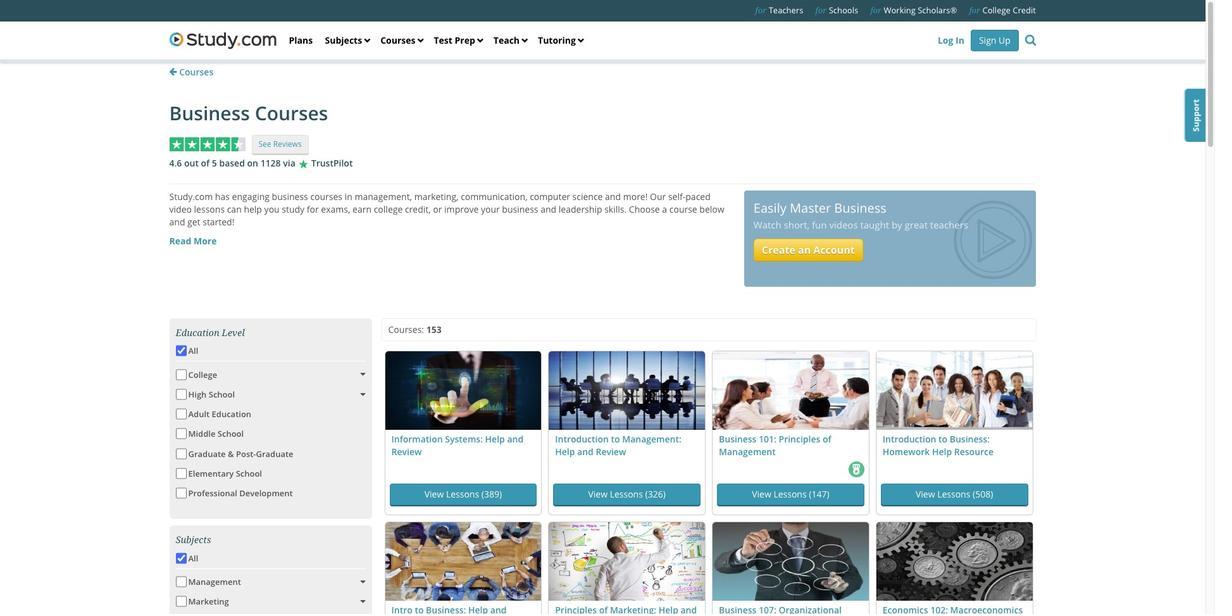 Task type: vqa. For each thing, say whether or not it's contained in the screenshot.
Recommended Reading List for History 311: The Holocaust & World War II "image"
no



Task type: locate. For each thing, give the bounding box(es) containing it.
great
[[905, 218, 928, 231]]

for teachers
[[756, 4, 804, 16]]

for for college credit
[[970, 5, 981, 15]]

lessons
[[446, 488, 479, 500], [610, 488, 643, 500], [774, 488, 807, 500], [938, 488, 971, 500]]

lessons left (147)
[[774, 488, 807, 500]]

all
[[188, 345, 198, 357], [188, 553, 198, 564]]

up
[[999, 34, 1011, 46]]

2 horizontal spatial business
[[835, 199, 887, 217]]

communication,
[[461, 191, 528, 203]]

management inside business 101: principles of management
[[719, 446, 776, 458]]

adult
[[188, 409, 210, 420]]

2 vertical spatial courses
[[255, 100, 328, 126]]

0 horizontal spatial college
[[188, 369, 217, 380]]

None checkbox
[[176, 448, 186, 460], [176, 576, 186, 588], [176, 596, 186, 607], [176, 448, 186, 460], [176, 576, 186, 588], [176, 596, 186, 607]]

your
[[481, 203, 500, 215]]

for for teachers
[[756, 5, 767, 15]]

business
[[169, 100, 250, 126], [835, 199, 887, 217], [719, 433, 757, 445]]

1 horizontal spatial review
[[596, 446, 626, 458]]

0 horizontal spatial business
[[169, 100, 250, 126]]

for up sign
[[970, 5, 981, 15]]

introduction inside introduction to management: help and review
[[555, 433, 609, 445]]

arrow left image
[[169, 67, 177, 76]]

1 horizontal spatial graduate
[[256, 448, 294, 460]]

1 all from the top
[[188, 345, 198, 357]]

business up study
[[272, 191, 308, 203]]

school for elementary school
[[236, 468, 262, 479]]

0 vertical spatial of
[[201, 157, 210, 169]]

business for business 101: principles of management
[[719, 433, 757, 445]]

post-
[[236, 448, 256, 460]]

lessons left (508)
[[938, 488, 971, 500]]

1 vertical spatial management
[[188, 576, 241, 588]]

graduate
[[188, 448, 226, 460], [256, 448, 294, 460]]

view down information systems: help and review
[[425, 488, 444, 500]]

view lessons (326)
[[589, 488, 666, 500]]

view for view lessons (147)
[[752, 488, 772, 500]]

0 vertical spatial courses
[[381, 34, 416, 46]]

1 horizontal spatial to
[[939, 433, 948, 445]]

0 horizontal spatial courses
[[177, 66, 214, 78]]

for left working
[[871, 5, 882, 15]]

courses left 'test'
[[381, 34, 416, 46]]

1 lessons from the left
[[446, 488, 479, 500]]

exams,
[[321, 203, 350, 215]]

of left 5
[[201, 157, 210, 169]]

create
[[762, 243, 796, 257]]

1 horizontal spatial business
[[502, 203, 539, 215]]

college left credit at right
[[983, 4, 1011, 16]]

badge image
[[849, 462, 865, 475]]

information
[[392, 433, 443, 445]]

3 view from the left
[[752, 488, 772, 500]]

business up the trust pilot 4.6 stars image
[[169, 100, 250, 126]]

for left teachers
[[756, 5, 767, 15]]

business for business courses
[[169, 100, 250, 126]]

introduction for homework
[[883, 433, 937, 445]]

review down management:
[[596, 446, 626, 458]]

business down the communication,
[[502, 203, 539, 215]]

education left level at the bottom left
[[176, 327, 220, 339]]

and inside information systems: help and review
[[507, 433, 524, 445]]

business left 101:
[[719, 433, 757, 445]]

middle
[[188, 428, 216, 440]]

1 horizontal spatial help
[[555, 446, 575, 458]]

improve
[[445, 203, 479, 215]]

business courses
[[169, 100, 328, 126]]

of
[[201, 157, 210, 169], [823, 433, 832, 445]]

and up the view lessons (326)
[[578, 446, 594, 458]]

business inside business 101: principles of management
[[719, 433, 757, 445]]

log in
[[938, 34, 965, 46]]

1 vertical spatial education
[[212, 409, 251, 420]]

view
[[425, 488, 444, 500], [589, 488, 608, 500], [752, 488, 772, 500], [916, 488, 936, 500]]

earn
[[353, 203, 372, 215]]

review inside information systems: help and review
[[392, 446, 422, 458]]

2 to from the left
[[939, 433, 948, 445]]

4.6
[[169, 157, 182, 169]]

and right systems:
[[507, 433, 524, 445]]

view down introduction to management: help and review
[[589, 488, 608, 500]]

1 vertical spatial business
[[835, 199, 887, 217]]

management link
[[188, 576, 241, 588]]

0 vertical spatial education
[[176, 327, 220, 339]]

(389)
[[482, 488, 502, 500]]

for down courses
[[307, 203, 319, 215]]

1 vertical spatial all
[[188, 553, 198, 564]]

master
[[790, 199, 832, 217]]

for schools
[[816, 4, 859, 16]]

for
[[756, 5, 767, 15], [816, 5, 827, 15], [871, 5, 882, 15], [970, 5, 981, 15], [307, 203, 319, 215]]

courses link left 'test'
[[375, 27, 428, 54]]

college
[[374, 203, 403, 215]]

0 horizontal spatial review
[[392, 446, 422, 458]]

view down business 101: principles of management
[[752, 488, 772, 500]]

1 vertical spatial business
[[502, 203, 539, 215]]

professional
[[188, 488, 237, 499]]

trust pilot 4.6 stars image
[[169, 137, 245, 151]]

1 graduate from the left
[[188, 448, 226, 460]]

scholars®
[[918, 4, 958, 16]]

easily
[[754, 199, 787, 217]]

view down homework
[[916, 488, 936, 500]]

0 horizontal spatial help
[[485, 433, 505, 445]]

1 horizontal spatial subjects
[[325, 34, 362, 46]]

introduction to management: help and review image
[[549, 351, 705, 430]]

courses down study.com image at the left top of the page
[[177, 66, 214, 78]]

principles of marketing: help and review image
[[549, 522, 705, 601]]

0 vertical spatial business
[[169, 100, 250, 126]]

and down video
[[169, 216, 185, 228]]

and
[[605, 191, 621, 203], [541, 203, 557, 215], [169, 216, 185, 228], [507, 433, 524, 445], [578, 446, 594, 458]]

review down information
[[392, 446, 422, 458]]

4 lessons from the left
[[938, 488, 971, 500]]

2 view from the left
[[589, 488, 608, 500]]

0 vertical spatial management
[[719, 446, 776, 458]]

search study.com image
[[1026, 34, 1037, 46]]

test
[[434, 34, 453, 46]]

see reviews link
[[252, 135, 309, 154]]

introduction inside 'introduction to business: homework help resource'
[[883, 433, 937, 445]]

school up the &
[[218, 428, 244, 440]]

out
[[184, 157, 199, 169]]

test prep link
[[428, 27, 488, 54]]

to inside introduction to management: help and review
[[611, 433, 620, 445]]

school for high school
[[209, 389, 235, 400]]

help
[[485, 433, 505, 445], [555, 446, 575, 458], [933, 446, 952, 458]]

read
[[169, 235, 191, 247]]

2 lessons from the left
[[610, 488, 643, 500]]

test prep
[[434, 34, 475, 46]]

for inside "for schools"
[[816, 5, 827, 15]]

0 horizontal spatial management
[[188, 576, 241, 588]]

information systems: help and review
[[392, 433, 524, 458]]

working
[[884, 4, 916, 16]]

to
[[611, 433, 620, 445], [939, 433, 948, 445]]

introduction for help
[[555, 433, 609, 445]]

1 vertical spatial school
[[218, 428, 244, 440]]

1 vertical spatial of
[[823, 433, 832, 445]]

trustpilot
[[311, 157, 353, 169]]

3 lessons from the left
[[774, 488, 807, 500]]

(326)
[[646, 488, 666, 500]]

management down 101:
[[719, 446, 776, 458]]

graduate up "elementary"
[[188, 448, 226, 460]]

plans link
[[283, 27, 320, 54]]

0 horizontal spatial introduction
[[555, 433, 609, 445]]

view lessons (389)
[[425, 488, 502, 500]]

to left business:
[[939, 433, 948, 445]]

homework
[[883, 446, 930, 458]]

all up management link
[[188, 553, 198, 564]]

0 horizontal spatial graduate
[[188, 448, 226, 460]]

2 all from the top
[[188, 553, 198, 564]]

lessons for (508)
[[938, 488, 971, 500]]

0 vertical spatial school
[[209, 389, 235, 400]]

business up the taught
[[835, 199, 887, 217]]

school
[[209, 389, 235, 400], [218, 428, 244, 440], [236, 468, 262, 479]]

college up high
[[188, 369, 217, 380]]

business inside easily master business watch short, fun videos taught by great teachers
[[835, 199, 887, 217]]

for inside for working scholars®
[[871, 5, 882, 15]]

videos
[[830, 218, 858, 231]]

subjects right plans link
[[325, 34, 362, 46]]

2 graduate from the left
[[256, 448, 294, 460]]

0 horizontal spatial to
[[611, 433, 620, 445]]

for for working scholars®
[[871, 5, 882, 15]]

courses link
[[375, 27, 428, 54], [169, 66, 214, 79]]

to left management:
[[611, 433, 620, 445]]

1 vertical spatial subjects
[[176, 535, 211, 546]]

help
[[244, 203, 262, 215]]

0 vertical spatial subjects
[[325, 34, 362, 46]]

short,
[[784, 218, 810, 231]]

for working scholars®
[[871, 4, 958, 16]]

school down post-
[[236, 468, 262, 479]]

2 vertical spatial business
[[719, 433, 757, 445]]

1 horizontal spatial introduction
[[883, 433, 937, 445]]

1 vertical spatial courses link
[[169, 66, 214, 79]]

graduate up development on the left bottom
[[256, 448, 294, 460]]

2 horizontal spatial help
[[933, 446, 952, 458]]

course
[[670, 203, 698, 215]]

for inside 'for teachers'
[[756, 5, 767, 15]]

adult education
[[188, 409, 251, 420]]

1 to from the left
[[611, 433, 620, 445]]

our
[[650, 191, 666, 203]]

log
[[938, 34, 954, 46]]

for left schools
[[816, 5, 827, 15]]

1 horizontal spatial courses link
[[375, 27, 428, 54]]

business
[[272, 191, 308, 203], [502, 203, 539, 215]]

4 view from the left
[[916, 488, 936, 500]]

courses link down study.com image at the left top of the page
[[169, 66, 214, 79]]

subjects up management link
[[176, 535, 211, 546]]

1 horizontal spatial of
[[823, 433, 832, 445]]

all down education level
[[188, 345, 198, 357]]

None checkbox
[[176, 345, 186, 357], [176, 369, 186, 380], [176, 389, 186, 400], [176, 409, 186, 420], [176, 428, 186, 440], [176, 468, 186, 479], [176, 488, 186, 499], [176, 553, 186, 564], [176, 345, 186, 357], [176, 369, 186, 380], [176, 389, 186, 400], [176, 409, 186, 420], [176, 428, 186, 440], [176, 468, 186, 479], [176, 488, 186, 499], [176, 553, 186, 564]]

a
[[663, 203, 667, 215]]

2 introduction from the left
[[883, 433, 937, 445]]

to inside 'introduction to business: homework help resource'
[[939, 433, 948, 445]]

business 101: principles of management
[[719, 433, 832, 458]]

and up the skills.
[[605, 191, 621, 203]]

school for middle school
[[218, 428, 244, 440]]

lessons left '(389)'
[[446, 488, 479, 500]]

all for education level
[[188, 345, 198, 357]]

review inside introduction to management: help and review
[[596, 446, 626, 458]]

4.6 out of 5 based on 1128 via
[[169, 157, 296, 169]]

0 horizontal spatial of
[[201, 157, 210, 169]]

1 review from the left
[[392, 446, 422, 458]]

education up 'middle school'
[[212, 409, 251, 420]]

0 horizontal spatial business
[[272, 191, 308, 203]]

below
[[700, 203, 725, 215]]

taught
[[861, 218, 890, 231]]

management
[[719, 446, 776, 458], [188, 576, 241, 588]]

lessons for (389)
[[446, 488, 479, 500]]

courses up "reviews"
[[255, 100, 328, 126]]

0 vertical spatial all
[[188, 345, 198, 357]]

0 vertical spatial college
[[983, 4, 1011, 16]]

sign up
[[980, 34, 1011, 46]]

self-
[[669, 191, 686, 203]]

lessons left (326)
[[610, 488, 643, 500]]

0 vertical spatial business
[[272, 191, 308, 203]]

management up marketing
[[188, 576, 241, 588]]

1 introduction from the left
[[555, 433, 609, 445]]

school up the adult education
[[209, 389, 235, 400]]

2 vertical spatial school
[[236, 468, 262, 479]]

easily master business watch short, fun videos taught by great teachers
[[754, 199, 969, 231]]

for inside for college credit
[[970, 5, 981, 15]]

courses
[[311, 191, 343, 203]]

and down the computer
[[541, 203, 557, 215]]

of right principles
[[823, 433, 832, 445]]

create an account
[[762, 243, 855, 257]]

review
[[392, 446, 422, 458], [596, 446, 626, 458]]

1 view from the left
[[425, 488, 444, 500]]

1 horizontal spatial management
[[719, 446, 776, 458]]

1 horizontal spatial business
[[719, 433, 757, 445]]

paced
[[686, 191, 711, 203]]

reviews
[[273, 139, 302, 149]]

2 review from the left
[[596, 446, 626, 458]]



Task type: describe. For each thing, give the bounding box(es) containing it.
for inside study.com has engaging business courses in management, marketing, communication, computer science and more! our self-paced video lessons can help you study for exams, earn college credit, or improve your business and leadership skills. choose a course below and get started!
[[307, 203, 319, 215]]

1 vertical spatial college
[[188, 369, 217, 380]]

for college credit
[[970, 4, 1037, 16]]

intro to business: help and review image
[[385, 522, 542, 601]]

courses:
[[388, 324, 424, 336]]

credit
[[1013, 4, 1037, 16]]

study.com
[[169, 191, 213, 203]]

see reviews
[[259, 139, 302, 149]]

choose
[[629, 203, 660, 215]]

prep
[[455, 34, 475, 46]]

create an account link
[[754, 238, 864, 262]]

0 horizontal spatial subjects
[[176, 535, 211, 546]]

help inside information systems: help and review
[[485, 433, 505, 445]]

schools
[[829, 4, 859, 16]]

view lessons (147)
[[752, 488, 830, 500]]

sign up link
[[971, 30, 1019, 51]]

lessons for (326)
[[610, 488, 643, 500]]

1 horizontal spatial courses
[[255, 100, 328, 126]]

account
[[814, 243, 855, 257]]

introduction to management: help and review
[[555, 433, 682, 458]]

started!
[[203, 216, 235, 228]]

(147)
[[809, 488, 830, 500]]

lessons
[[194, 203, 225, 215]]

education level
[[176, 327, 245, 339]]

management,
[[355, 191, 412, 203]]

5
[[212, 157, 217, 169]]

101:
[[759, 433, 777, 445]]

see
[[259, 139, 271, 149]]

computer
[[530, 191, 571, 203]]

&
[[228, 448, 234, 460]]

level
[[222, 327, 245, 339]]

an
[[798, 243, 811, 257]]

information systems: help and review image
[[385, 351, 542, 430]]

systems:
[[445, 433, 483, 445]]

can
[[227, 203, 242, 215]]

in
[[956, 34, 965, 46]]

of inside business 101: principles of management
[[823, 433, 832, 445]]

business 107: organizational behavior image
[[713, 522, 869, 601]]

and inside introduction to management: help and review
[[578, 446, 594, 458]]

in
[[345, 191, 353, 203]]

leadership
[[559, 203, 603, 215]]

study.com has engaging business courses in management, marketing, communication, computer science and more! our self-paced video lessons can help you study for exams, earn college credit, or improve your business and leadership skills. choose a course below and get started!
[[169, 191, 725, 228]]

marketing
[[188, 596, 229, 607]]

help inside 'introduction to business: homework help resource'
[[933, 446, 952, 458]]

0 vertical spatial courses link
[[375, 27, 428, 54]]

1 vertical spatial courses
[[177, 66, 214, 78]]

study.com image
[[163, 30, 283, 53]]

trustpilot image
[[299, 159, 308, 169]]

engaging
[[232, 191, 270, 203]]

2 horizontal spatial courses
[[381, 34, 416, 46]]

business 101: principles of management image
[[713, 351, 869, 430]]

on
[[247, 157, 258, 169]]

economics 102: macroeconomics image
[[877, 522, 1033, 601]]

view for view lessons (389)
[[425, 488, 444, 500]]

introduction to business: homework help resource image
[[877, 351, 1033, 430]]

view lessons (508)
[[916, 488, 994, 500]]

lessons for (147)
[[774, 488, 807, 500]]

professional development
[[188, 488, 293, 499]]

log in link
[[938, 34, 965, 46]]

sign
[[980, 34, 997, 46]]

principles
[[779, 433, 821, 445]]

more!
[[624, 191, 648, 203]]

courses: 153
[[388, 324, 442, 336]]

by
[[892, 218, 903, 231]]

business:
[[950, 433, 990, 445]]

high
[[188, 389, 207, 400]]

development
[[240, 488, 293, 499]]

middle school
[[188, 428, 244, 440]]

introduction to business: homework help resource
[[883, 433, 994, 458]]

based
[[219, 157, 245, 169]]

help inside introduction to management: help and review
[[555, 446, 575, 458]]

study
[[282, 203, 305, 215]]

teachers
[[931, 218, 969, 231]]

credit,
[[405, 203, 431, 215]]

view for view lessons (326)
[[589, 488, 608, 500]]

has
[[215, 191, 230, 203]]

for for schools
[[816, 5, 827, 15]]

graduate & post-graduate
[[188, 448, 294, 460]]

1 horizontal spatial college
[[983, 4, 1011, 16]]

science
[[573, 191, 603, 203]]

video
[[169, 203, 192, 215]]

you
[[264, 203, 280, 215]]

to for business:
[[939, 433, 948, 445]]

high school
[[188, 389, 235, 400]]

marketing,
[[415, 191, 459, 203]]

subjects link
[[320, 27, 375, 54]]

all for subjects
[[188, 553, 198, 564]]

resource
[[955, 446, 994, 458]]

to for management:
[[611, 433, 620, 445]]

teachers
[[769, 4, 804, 16]]

view for view lessons (508)
[[916, 488, 936, 500]]

watch
[[754, 218, 782, 231]]

0 horizontal spatial courses link
[[169, 66, 214, 79]]



